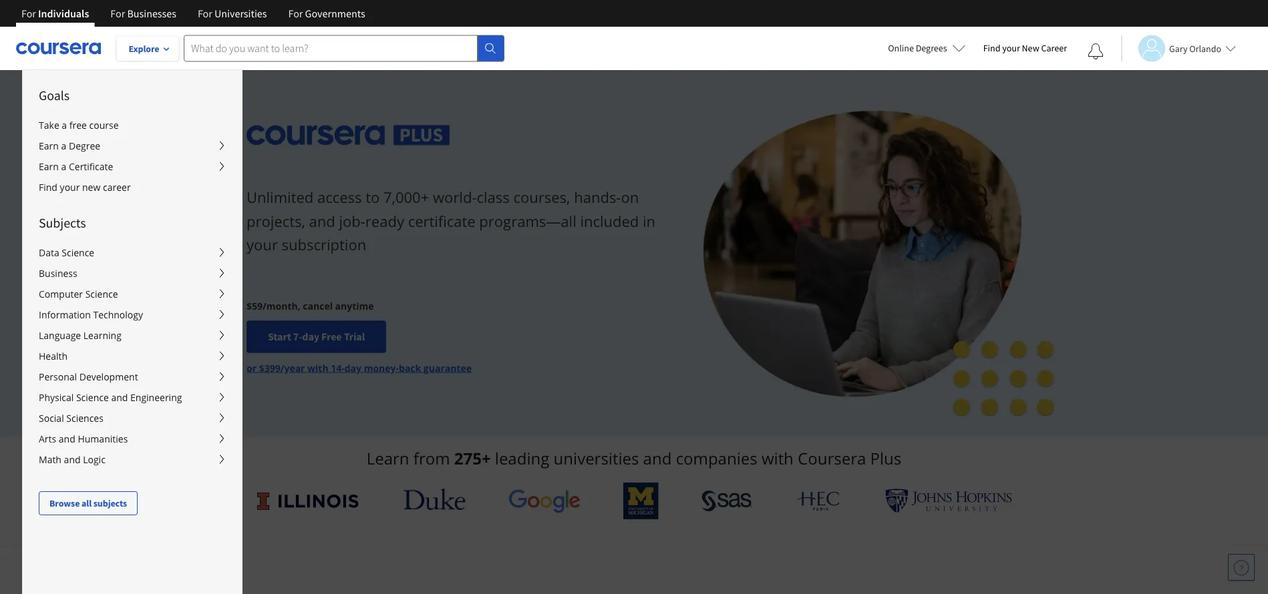 Task type: locate. For each thing, give the bounding box(es) containing it.
a left free
[[62, 119, 67, 132]]

learning
[[83, 329, 122, 342]]

2 earn from the top
[[39, 160, 59, 173]]

social sciences
[[39, 412, 103, 425]]

physical science and engineering
[[39, 392, 182, 404]]

your for new
[[1002, 42, 1020, 54]]

personal
[[39, 371, 77, 384]]

day left money-
[[345, 362, 362, 374]]

1 horizontal spatial find
[[983, 42, 1001, 54]]

find your new career
[[39, 181, 131, 194]]

earn for earn a degree
[[39, 140, 59, 152]]

group containing goals
[[22, 69, 869, 595]]

world-
[[433, 188, 477, 208]]

computer
[[39, 288, 83, 301]]

menu item
[[241, 69, 869, 595]]

learn from 275+ leading universities and companies with coursera plus
[[367, 448, 902, 470]]

and inside unlimited access to 7,000+ world-class courses, hands-on projects, and job-ready certificate programs—all included in your subscription
[[309, 211, 335, 231]]

social
[[39, 412, 64, 425]]

and up 'subscription'
[[309, 211, 335, 231]]

science up business
[[62, 247, 94, 259]]

2 vertical spatial science
[[76, 392, 109, 404]]

ready
[[365, 211, 404, 231]]

or $399 /year with 14-day money-back guarantee
[[247, 362, 472, 374]]

individuals
[[38, 7, 89, 20]]

0 vertical spatial your
[[1002, 42, 1020, 54]]

start
[[268, 330, 291, 344]]

and left logic
[[64, 454, 81, 466]]

find for find your new career
[[39, 181, 57, 194]]

browse all subjects button
[[39, 492, 138, 516]]

and inside dropdown button
[[64, 454, 81, 466]]

certificate
[[69, 160, 113, 173]]

earn a degree button
[[23, 136, 242, 156]]

group
[[22, 69, 869, 595]]

health button
[[23, 346, 242, 367]]

None search field
[[184, 35, 505, 62]]

business
[[39, 267, 77, 280]]

banner navigation
[[11, 0, 376, 27]]

your
[[1002, 42, 1020, 54], [60, 181, 80, 194], [247, 235, 278, 255]]

university of illinois at urbana-champaign image
[[256, 491, 361, 512]]

1 vertical spatial find
[[39, 181, 57, 194]]

sciences
[[66, 412, 103, 425]]

help center image
[[1234, 560, 1250, 576]]

a down earn a degree
[[61, 160, 66, 173]]

and up university of michigan image at the bottom of page
[[643, 448, 672, 470]]

find your new career link
[[23, 177, 242, 198]]

1 for from the left
[[21, 7, 36, 20]]

unlimited
[[247, 188, 314, 208]]

cancel
[[303, 300, 333, 312]]

sas image
[[702, 491, 753, 512]]

find left new
[[983, 42, 1001, 54]]

275+
[[454, 448, 491, 470]]

degrees
[[916, 42, 947, 54]]

career
[[1041, 42, 1067, 54]]

for left universities at the left top of the page
[[198, 7, 212, 20]]

2 for from the left
[[110, 7, 125, 20]]

2 vertical spatial your
[[247, 235, 278, 255]]

science up information technology
[[85, 288, 118, 301]]

with left 14-
[[307, 362, 329, 374]]

subscription
[[282, 235, 366, 255]]

goals
[[39, 87, 69, 104]]

subjects
[[93, 498, 127, 510]]

and inside popup button
[[111, 392, 128, 404]]

career
[[103, 181, 131, 194]]

find inside 'explore menu' element
[[39, 181, 57, 194]]

2 horizontal spatial your
[[1002, 42, 1020, 54]]

1 horizontal spatial your
[[247, 235, 278, 255]]

technology
[[93, 309, 143, 321]]

1 vertical spatial with
[[762, 448, 794, 470]]

included
[[580, 211, 639, 231]]

computer science button
[[23, 284, 242, 305]]

0 vertical spatial science
[[62, 247, 94, 259]]

a inside dropdown button
[[61, 160, 66, 173]]

money-
[[364, 362, 399, 374]]

1 vertical spatial your
[[60, 181, 80, 194]]

start 7-day free trial button
[[247, 321, 386, 353]]

and
[[309, 211, 335, 231], [111, 392, 128, 404], [59, 433, 75, 446], [643, 448, 672, 470], [64, 454, 81, 466]]

show notifications image
[[1088, 43, 1104, 59]]

0 horizontal spatial your
[[60, 181, 80, 194]]

find down earn a certificate
[[39, 181, 57, 194]]

0 vertical spatial a
[[62, 119, 67, 132]]

earn
[[39, 140, 59, 152], [39, 160, 59, 173]]

for individuals
[[21, 7, 89, 20]]

earn inside dropdown button
[[39, 140, 59, 152]]

programs—all
[[479, 211, 576, 231]]

1 vertical spatial a
[[61, 140, 66, 152]]

a for degree
[[61, 140, 66, 152]]

google image
[[509, 489, 581, 514]]

for left individuals
[[21, 7, 36, 20]]

a
[[62, 119, 67, 132], [61, 140, 66, 152], [61, 160, 66, 173]]

or
[[247, 362, 257, 374]]

day
[[302, 330, 319, 344], [345, 362, 362, 374]]

and down development
[[111, 392, 128, 404]]

language
[[39, 329, 81, 342]]

for for governments
[[288, 7, 303, 20]]

earn inside dropdown button
[[39, 160, 59, 173]]

science for physical
[[76, 392, 109, 404]]

on
[[621, 188, 639, 208]]

a inside dropdown button
[[61, 140, 66, 152]]

earn down earn a degree
[[39, 160, 59, 173]]

1 earn from the top
[[39, 140, 59, 152]]

for left businesses
[[110, 7, 125, 20]]

0 vertical spatial day
[[302, 330, 319, 344]]

3 for from the left
[[198, 7, 212, 20]]

class
[[477, 188, 510, 208]]

business button
[[23, 263, 242, 284]]

physical
[[39, 392, 74, 404]]

1 vertical spatial science
[[85, 288, 118, 301]]

leading
[[495, 448, 550, 470]]

logic
[[83, 454, 105, 466]]

1 vertical spatial earn
[[39, 160, 59, 173]]

4 for from the left
[[288, 7, 303, 20]]

computer science
[[39, 288, 118, 301]]

0 vertical spatial earn
[[39, 140, 59, 152]]

projects,
[[247, 211, 305, 231]]

7,000+
[[384, 188, 429, 208]]

find
[[983, 42, 1001, 54], [39, 181, 57, 194]]

0 horizontal spatial find
[[39, 181, 57, 194]]

businesses
[[127, 7, 176, 20]]

health
[[39, 350, 68, 363]]

information
[[39, 309, 91, 321]]

gary orlando
[[1169, 42, 1222, 54]]

a left degree
[[61, 140, 66, 152]]

your inside 'explore menu' element
[[60, 181, 80, 194]]

coursera
[[798, 448, 866, 470]]

plus
[[870, 448, 902, 470]]

0 vertical spatial find
[[983, 42, 1001, 54]]

unlimited access to 7,000+ world-class courses, hands-on projects, and job-ready certificate programs—all included in your subscription
[[247, 188, 656, 255]]

and right arts
[[59, 433, 75, 446]]

science
[[62, 247, 94, 259], [85, 288, 118, 301], [76, 392, 109, 404]]

with left coursera
[[762, 448, 794, 470]]

governments
[[305, 7, 365, 20]]

online degrees
[[888, 42, 947, 54]]

trial
[[344, 330, 365, 344]]

/year
[[280, 362, 305, 374]]

0 vertical spatial with
[[307, 362, 329, 374]]

and inside dropdown button
[[59, 433, 75, 446]]

day left free
[[302, 330, 319, 344]]

earn a certificate
[[39, 160, 113, 173]]

for
[[21, 7, 36, 20], [110, 7, 125, 20], [198, 7, 212, 20], [288, 7, 303, 20]]

2 vertical spatial a
[[61, 160, 66, 173]]

orlando
[[1190, 42, 1222, 54]]

to
[[366, 188, 380, 208]]

earn down take
[[39, 140, 59, 152]]

for left governments
[[288, 7, 303, 20]]

for for individuals
[[21, 7, 36, 20]]

1 horizontal spatial day
[[345, 362, 362, 374]]

social sciences button
[[23, 408, 242, 429]]

access
[[317, 188, 362, 208]]

science down personal development
[[76, 392, 109, 404]]

0 horizontal spatial day
[[302, 330, 319, 344]]



Task type: vqa. For each thing, say whether or not it's contained in the screenshot.
the topmost He
no



Task type: describe. For each thing, give the bounding box(es) containing it.
arts and humanities
[[39, 433, 128, 446]]

explore menu element
[[23, 70, 242, 516]]

a for certificate
[[61, 160, 66, 173]]

0 horizontal spatial with
[[307, 362, 329, 374]]

find your new career link
[[977, 40, 1074, 57]]

physical science and engineering button
[[23, 388, 242, 408]]

information technology
[[39, 309, 143, 321]]

find for find your new career
[[983, 42, 1001, 54]]

$399
[[259, 362, 280, 374]]

math and logic button
[[23, 450, 242, 470]]

1 vertical spatial day
[[345, 362, 362, 374]]

data science button
[[23, 243, 242, 263]]

take a free course link
[[23, 115, 242, 136]]

day inside "button"
[[302, 330, 319, 344]]

your inside unlimited access to 7,000+ world-class courses, hands-on projects, and job-ready certificate programs—all included in your subscription
[[247, 235, 278, 255]]

data
[[39, 247, 59, 259]]

humanities
[[78, 433, 128, 446]]

new
[[82, 181, 100, 194]]

take a free course
[[39, 119, 119, 132]]

free
[[321, 330, 342, 344]]

companies
[[676, 448, 758, 470]]

language learning
[[39, 329, 122, 342]]

hands-
[[574, 188, 621, 208]]

14-
[[331, 362, 345, 374]]

duke university image
[[403, 489, 466, 511]]

information technology button
[[23, 305, 242, 325]]

universities
[[215, 7, 267, 20]]

course
[[89, 119, 119, 132]]

free
[[69, 119, 87, 132]]

earn for earn a certificate
[[39, 160, 59, 173]]

certificate
[[408, 211, 476, 231]]

for for universities
[[198, 7, 212, 20]]

arts and humanities button
[[23, 429, 242, 450]]

your for new
[[60, 181, 80, 194]]

language learning button
[[23, 325, 242, 346]]

personal development
[[39, 371, 138, 384]]

johns hopkins university image
[[885, 489, 1012, 514]]

/month,
[[263, 300, 301, 312]]

math and logic
[[39, 454, 105, 466]]

all
[[82, 498, 92, 510]]

find your new career
[[983, 42, 1067, 54]]

new
[[1022, 42, 1040, 54]]

job-
[[339, 211, 365, 231]]

gary
[[1169, 42, 1188, 54]]

back
[[399, 362, 421, 374]]

explore button
[[117, 37, 178, 61]]

coursera plus image
[[247, 125, 450, 145]]

for universities
[[198, 7, 267, 20]]

university of michigan image
[[624, 483, 659, 520]]

coursera image
[[16, 38, 101, 59]]

for businesses
[[110, 7, 176, 20]]

for for businesses
[[110, 7, 125, 20]]

math
[[39, 454, 61, 466]]

earn a degree
[[39, 140, 100, 152]]

science for computer
[[85, 288, 118, 301]]

a for free
[[62, 119, 67, 132]]

$59
[[247, 300, 263, 312]]

take
[[39, 119, 59, 132]]

courses,
[[514, 188, 570, 208]]

earn a certificate button
[[23, 156, 242, 177]]

$59 /month, cancel anytime
[[247, 300, 374, 312]]

explore
[[129, 43, 159, 55]]

science for data
[[62, 247, 94, 259]]

personal development button
[[23, 367, 242, 388]]

browse
[[49, 498, 80, 510]]

development
[[79, 371, 138, 384]]

hec paris image
[[796, 488, 842, 515]]

universities
[[554, 448, 639, 470]]

subjects
[[39, 215, 86, 232]]

in
[[643, 211, 656, 231]]

engineering
[[130, 392, 182, 404]]

start 7-day free trial
[[268, 330, 365, 344]]

for governments
[[288, 7, 365, 20]]

1 horizontal spatial with
[[762, 448, 794, 470]]

online degrees button
[[878, 33, 977, 63]]

What do you want to learn? text field
[[184, 35, 478, 62]]



